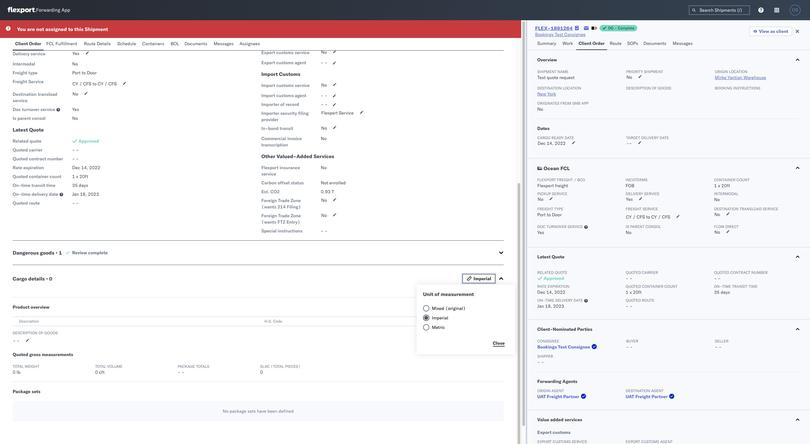 Task type: vqa. For each thing, say whether or not it's contained in the screenshot.
rightmost delivery
yes



Task type: describe. For each thing, give the bounding box(es) containing it.
1 vertical spatial consignee
[[538, 339, 560, 344]]

1 vertical spatial pickup
[[538, 192, 551, 196]]

0 horizontal spatial documents button
[[182, 38, 211, 50]]

1 horizontal spatial delivery service
[[626, 192, 660, 196]]

client order for client order button to the right
[[579, 41, 605, 46]]

uat freight partner link for origin
[[538, 394, 588, 400]]

cargo details • 0
[[13, 276, 52, 282]]

destination inside 'destination location new york'
[[538, 86, 562, 91]]

transit for on-time transit time 35 days
[[733, 284, 748, 289]]

flexport freight / bco flexport freight
[[538, 178, 586, 189]]

1 horizontal spatial client order button
[[577, 38, 608, 50]]

consol for is parent consol no
[[646, 225, 662, 229]]

0 horizontal spatial rate
[[13, 165, 22, 171]]

co2
[[271, 189, 280, 195]]

origin for origin location mirko yantian warehouse
[[716, 69, 729, 74]]

target
[[627, 136, 641, 140]]

0 horizontal spatial approved
[[79, 138, 99, 144]]

total volume
[[95, 365, 123, 369]]

0 vertical spatial pickup service
[[13, 41, 43, 47]]

buyer
[[627, 339, 639, 344]]

date right ready at the top right of page
[[565, 136, 575, 140]]

0 vertical spatial sets
[[32, 389, 40, 395]]

0 vertical spatial dec 14, 2022
[[538, 141, 566, 146]]

order for client order button to the right
[[593, 41, 605, 46]]

containers button
[[140, 38, 168, 50]]

1 vertical spatial goods
[[40, 250, 54, 256]]

1 vertical spatial on-time delivery date
[[538, 298, 584, 303]]

1 horizontal spatial transload
[[740, 207, 763, 212]]

uat freight partner link for destination
[[626, 394, 677, 400]]

total weight
[[13, 365, 39, 369]]

import customs agent
[[262, 93, 307, 99]]

rate inside quoted contract number - - rate expiration dec 14, 2022
[[538, 284, 547, 289]]

customs for export customs
[[553, 430, 571, 436]]

import for import customs
[[262, 71, 278, 77]]

complete
[[618, 26, 635, 30]]

agent down export customs service
[[295, 60, 306, 66]]

not
[[36, 26, 44, 32]]

1 horizontal spatial jan
[[538, 304, 544, 309]]

1 vertical spatial bookings
[[538, 345, 557, 350]]

2 vertical spatial consignee
[[568, 345, 591, 350]]

intermodal for intermodal
[[13, 61, 35, 67]]

agent up value added services button
[[652, 389, 664, 394]]

services
[[565, 417, 583, 423]]

contract for quoted contract number
[[29, 156, 46, 162]]

0 vertical spatial description of goods
[[627, 86, 672, 91]]

0 horizontal spatial service
[[28, 79, 44, 85]]

dg - complete
[[609, 26, 635, 30]]

filing
[[298, 111, 309, 116]]

0 vertical spatial quote
[[29, 127, 44, 133]]

1 horizontal spatial sets
[[248, 409, 256, 415]]

1 vertical spatial approved
[[544, 276, 565, 282]]

0 horizontal spatial expiration
[[23, 165, 44, 171]]

quoted for quoted container count 1 x 20ft
[[626, 284, 642, 289]]

forwarding for forwarding agents
[[538, 379, 562, 385]]

1 vertical spatial freight
[[556, 183, 569, 189]]

of up the quoted gross measurements
[[38, 331, 43, 336]]

214
[[278, 204, 286, 210]]

1 vertical spatial dec
[[72, 165, 80, 171]]

value added services
[[538, 417, 583, 423]]

freight type
[[13, 70, 38, 76]]

1 vertical spatial 2022
[[89, 165, 100, 171]]

unit
[[423, 291, 434, 298]]

no package sets have been defined
[[223, 409, 294, 415]]

0 vertical spatial bookings test consignee link
[[536, 31, 586, 38]]

0 horizontal spatial related quote
[[13, 138, 41, 144]]

0 horizontal spatial latest
[[13, 127, 28, 133]]

insurance
[[280, 165, 300, 171]]

in-
[[262, 126, 268, 131]]

0 vertical spatial latest quote
[[13, 127, 44, 133]]

number for quoted contract number
[[47, 156, 63, 162]]

x inside container count 1 x 20ft
[[719, 183, 721, 189]]

view as client button
[[750, 27, 793, 36]]

1 horizontal spatial turnover
[[547, 225, 567, 229]]

as
[[771, 29, 776, 34]]

trade for ftz
[[278, 213, 290, 219]]

enrolled
[[330, 180, 346, 186]]

1 horizontal spatial documents
[[644, 41, 667, 46]]

are
[[27, 26, 35, 32]]

nominated
[[553, 327, 577, 333]]

0 vertical spatial goods
[[658, 86, 672, 91]]

1 vertical spatial pickup service
[[538, 192, 568, 196]]

days inside on-time transit time 35 days
[[721, 290, 731, 296]]

0 vertical spatial app
[[61, 7, 70, 13]]

est. co2
[[262, 189, 280, 195]]

export for export customs
[[538, 430, 552, 436]]

1 vertical spatial dec 14, 2022
[[72, 165, 100, 171]]

type for freight type port to door
[[555, 207, 564, 212]]

0 horizontal spatial turnover
[[22, 107, 39, 112]]

0 horizontal spatial doc turnover service
[[13, 107, 55, 112]]

zone for foreign trade zone (wants 214 filing)
[[291, 198, 301, 204]]

bco
[[578, 178, 586, 182]]

0 horizontal spatial messages
[[214, 41, 234, 47]]

quoted contract number
[[13, 156, 63, 162]]

weight
[[25, 365, 39, 369]]

est.
[[262, 189, 270, 195]]

0 horizontal spatial door
[[87, 70, 97, 76]]

20ft inside quoted container count 1 x 20ft
[[634, 290, 642, 296]]

0 horizontal spatial 2023
[[88, 192, 99, 197]]

35 days
[[72, 183, 88, 188]]

ftz
[[278, 219, 286, 225]]

origin agent
[[538, 389, 565, 394]]

flexport insurance service
[[262, 165, 300, 177]]

2 vertical spatial goods
[[44, 331, 58, 336]]

assignees
[[240, 41, 260, 47]]

status
[[291, 180, 304, 186]]

smb
[[573, 101, 581, 106]]

0 horizontal spatial description of goods
[[13, 331, 58, 336]]

cargo for cargo details • 0
[[13, 276, 27, 282]]

parent for is parent consol
[[17, 116, 31, 121]]

latest quote inside button
[[538, 254, 565, 260]]

foreign trade zone (wants 214 filing)
[[262, 198, 301, 210]]

1 vertical spatial service
[[339, 110, 354, 116]]

forwarding app
[[36, 7, 70, 13]]

0 vertical spatial on-time delivery date
[[13, 192, 58, 197]]

0 left lb at the bottom left of page
[[13, 370, 15, 376]]

container count 1 x 20ft
[[715, 178, 750, 189]]

dangerous
[[13, 250, 39, 256]]

overview
[[31, 305, 49, 310]]

export customs service
[[262, 50, 310, 55]]

container for quoted container count
[[29, 174, 49, 180]]

ocean
[[544, 165, 560, 172]]

package
[[230, 409, 246, 415]]

of right the unit
[[435, 291, 440, 298]]

2 vertical spatial service
[[643, 207, 659, 212]]

1 up '35 days'
[[72, 174, 75, 180]]

intermodal for intermodal no
[[715, 192, 739, 196]]

2 vertical spatial test
[[558, 345, 567, 350]]

uat for origin
[[538, 394, 546, 400]]

expiration inside quoted contract number - - rate expiration dec 14, 2022
[[548, 284, 570, 289]]

0 horizontal spatial delivery service
[[13, 51, 45, 57]]

container
[[715, 178, 736, 182]]

0 vertical spatial days
[[79, 183, 88, 188]]

2022 inside quoted contract number - - rate expiration dec 14, 2022
[[555, 290, 566, 296]]

mixed
[[432, 306, 445, 312]]

1 vertical spatial quote
[[30, 138, 41, 144]]

flexport service
[[321, 110, 354, 116]]

0 horizontal spatial messages button
[[211, 38, 237, 50]]

shipper - -
[[538, 354, 554, 366]]

(wants for foreign trade zone (wants 214 filing)
[[262, 204, 277, 210]]

14, inside quoted contract number - - rate expiration dec 14, 2022
[[547, 290, 554, 296]]

1 vertical spatial bookings test consignee link
[[538, 344, 599, 351]]

ocean fcl button
[[528, 159, 811, 178]]

0 horizontal spatial shipment
[[85, 26, 108, 32]]

1 left review
[[59, 250, 62, 256]]

special instructions
[[262, 228, 303, 234]]

1 vertical spatial delivery
[[32, 192, 48, 197]]

no inside intermodal no
[[715, 197, 721, 203]]

1 horizontal spatial doc turnover service
[[538, 225, 584, 229]]

0 vertical spatial destination transload service
[[13, 92, 57, 104]]

fulfillment
[[56, 41, 77, 47]]

0 vertical spatial dec
[[538, 141, 546, 146]]

importer for importer security filing provider
[[262, 111, 280, 116]]

0 vertical spatial doc
[[13, 107, 21, 112]]

quoted carrier - -
[[626, 270, 659, 282]]

in-bond transit
[[262, 126, 294, 131]]

instructions
[[278, 228, 303, 234]]

record
[[286, 102, 299, 107]]

freight inside freight type port to door
[[538, 207, 554, 212]]

1 horizontal spatial destination transload service
[[715, 207, 779, 212]]

transit for in-bond transit
[[280, 126, 294, 131]]

0 inside slac (total pieces) 0
[[260, 370, 263, 376]]

bond
[[268, 126, 279, 131]]

been
[[268, 409, 278, 415]]

0 left cft
[[95, 370, 98, 376]]

of down shipment on the right top of the page
[[652, 86, 658, 91]]

2 horizontal spatial delivery
[[642, 136, 659, 140]]

on- inside on-time transit time 35 days
[[715, 284, 723, 289]]

0 horizontal spatial client order button
[[13, 38, 44, 50]]

1 vertical spatial 14,
[[81, 165, 88, 171]]

export customs agent
[[262, 60, 306, 66]]

1 horizontal spatial jan 18, 2023
[[538, 304, 565, 309]]

os
[[793, 8, 799, 12]]

dangerous goods • 1
[[13, 250, 62, 256]]

total for lb
[[13, 365, 24, 369]]

foreign for foreign trade zone (wants ftz entry)
[[262, 213, 277, 219]]

0 vertical spatial related
[[13, 138, 28, 144]]

1 vertical spatial 2023
[[554, 304, 565, 309]]

quote inside shipment name test quote request
[[547, 75, 559, 80]]

1 horizontal spatial documents button
[[642, 38, 671, 50]]

value added services button
[[528, 411, 811, 430]]

partner for origin agent
[[564, 394, 580, 400]]

0 vertical spatial port
[[72, 70, 81, 76]]

fcl fulfillment
[[46, 41, 77, 47]]

1 horizontal spatial 18,
[[546, 304, 553, 309]]

1 vertical spatial related quote
[[538, 270, 568, 275]]

35 inside on-time transit time 35 days
[[715, 290, 720, 296]]

quoted container count
[[13, 174, 61, 180]]

1 vertical spatial description
[[19, 319, 39, 324]]

client order for leftmost client order button
[[15, 41, 41, 47]]

intermodal no
[[715, 192, 739, 203]]

1 vertical spatial imperial
[[432, 315, 449, 321]]

complete
[[88, 250, 108, 256]]

t
[[332, 189, 334, 195]]

container for quoted container count 1 x 20ft
[[643, 284, 664, 289]]

is for is parent consol no
[[626, 225, 630, 229]]

flexport for flexport insurance service
[[262, 165, 279, 171]]

cft
[[99, 370, 105, 376]]

slac (total pieces) 0
[[260, 365, 301, 376]]

• for goods
[[56, 250, 58, 256]]

0 vertical spatial cy / cfs to cy / cfs
[[73, 81, 117, 87]]

details
[[97, 41, 111, 47]]

2 vertical spatial delivery
[[556, 298, 573, 303]]

1 horizontal spatial messages
[[673, 41, 693, 46]]

to inside freight type port to door
[[547, 212, 551, 218]]

0 horizontal spatial delivery
[[13, 51, 30, 57]]

containers
[[142, 41, 164, 47]]

latest inside button
[[538, 254, 551, 260]]

0 vertical spatial description
[[627, 86, 651, 91]]

1 horizontal spatial delivery
[[626, 192, 644, 196]]

invoice
[[288, 136, 302, 142]]

flexport. image
[[8, 7, 36, 13]]

is parent consol
[[13, 116, 46, 121]]

0 vertical spatial 14,
[[547, 141, 554, 146]]

incoterms fob
[[626, 178, 648, 189]]

close
[[493, 341, 505, 346]]

0 horizontal spatial jan 18, 2023
[[72, 192, 99, 197]]

0 vertical spatial consignee
[[565, 32, 586, 37]]

view as client
[[760, 29, 789, 34]]

client-
[[538, 327, 553, 333]]

shipment
[[645, 69, 664, 74]]

commercial invoice transcription
[[262, 136, 302, 148]]

0 vertical spatial freight service
[[13, 79, 44, 85]]

other valued-added services
[[262, 153, 335, 160]]

0 vertical spatial bookings
[[536, 32, 554, 37]]

0 horizontal spatial 20ft
[[79, 174, 88, 180]]

customs for import customs service
[[277, 83, 294, 88]]

quoted for quoted contract number
[[13, 156, 28, 162]]

0 horizontal spatial x
[[76, 174, 78, 180]]

quoted for quoted container count
[[13, 174, 28, 180]]

target delivery date
[[627, 136, 670, 140]]

package for package totals - -
[[178, 365, 195, 369]]

trade for 214
[[278, 198, 290, 204]]

originates
[[538, 101, 560, 106]]

services
[[314, 153, 335, 160]]

0 vertical spatial 2022
[[555, 141, 566, 146]]

0 horizontal spatial documents
[[185, 41, 208, 47]]

1 inside container count 1 x 20ft
[[715, 183, 718, 189]]

route for quoted route - -
[[643, 298, 655, 303]]

date up parties
[[574, 298, 584, 303]]

0 vertical spatial bookings test consignee
[[536, 32, 586, 37]]

importer of record
[[262, 102, 299, 107]]

0 horizontal spatial 35
[[72, 183, 78, 188]]



Task type: locate. For each thing, give the bounding box(es) containing it.
route down quoted container count 1 x 20ft
[[643, 298, 655, 303]]

dates
[[538, 126, 550, 131]]

fcl inside button
[[46, 41, 54, 47]]

0 vertical spatial origin
[[716, 69, 729, 74]]

1 horizontal spatial dec 14, 2022
[[538, 141, 566, 146]]

3 import from the top
[[262, 93, 275, 99]]

forwarding up origin agent
[[538, 379, 562, 385]]

flexport inside flexport insurance service
[[262, 165, 279, 171]]

consol inside is parent consol no
[[646, 225, 662, 229]]

dec 14, 2022 up 1 x 20ft
[[72, 165, 100, 171]]

export up import customs
[[262, 60, 275, 66]]

export up export customs service
[[262, 38, 278, 44]]

1 horizontal spatial •
[[56, 250, 58, 256]]

0 horizontal spatial uat freight partner link
[[538, 394, 588, 400]]

origin for origin agent
[[538, 389, 551, 394]]

location inside 'destination location new york'
[[563, 86, 582, 91]]

import for import customs service
[[262, 83, 275, 88]]

delivery down on-time transit time
[[32, 192, 48, 197]]

description of goods up gross
[[13, 331, 58, 336]]

foreign for foreign trade zone (wants 214 filing)
[[262, 198, 277, 204]]

location up mirko yantian warehouse link
[[730, 69, 748, 74]]

2 horizontal spatial count
[[737, 178, 750, 182]]

delivery up the nominated
[[556, 298, 573, 303]]

1 vertical spatial freight service
[[626, 207, 659, 212]]

goods right "dangerous"
[[40, 250, 54, 256]]

description up gross
[[13, 331, 37, 336]]

schedule
[[118, 41, 136, 47]]

date
[[565, 136, 575, 140], [660, 136, 670, 140], [49, 192, 58, 197], [574, 298, 584, 303]]

1 vertical spatial bookings test consignee
[[538, 345, 591, 350]]

importer inside importer security filing provider
[[262, 111, 280, 116]]

0 horizontal spatial sets
[[32, 389, 40, 395]]

route button
[[608, 38, 625, 50]]

jan
[[72, 192, 79, 197], [538, 304, 544, 309]]

order for leftmost client order button
[[29, 41, 41, 47]]

test
[[555, 32, 564, 37], [538, 75, 546, 80], [558, 345, 567, 350]]

contract up the rate expiration
[[29, 156, 46, 162]]

cargo for cargo ready date
[[538, 136, 551, 140]]

shipment inside shipment name test quote request
[[538, 69, 557, 74]]

messages up overview "button"
[[673, 41, 693, 46]]

2 uat freight partner link from the left
[[626, 394, 677, 400]]

sets down weight
[[32, 389, 40, 395]]

1 horizontal spatial type
[[555, 207, 564, 212]]

zone inside the foreign trade zone (wants ftz entry)
[[291, 213, 301, 219]]

1 vertical spatial expiration
[[548, 284, 570, 289]]

messages button left assignees
[[211, 38, 237, 50]]

route down dg
[[610, 41, 622, 46]]

uat freight partner
[[538, 394, 580, 400], [626, 394, 668, 400]]

0 vertical spatial delivery
[[13, 51, 30, 57]]

count for quoted container count
[[50, 174, 61, 180]]

service inside destination transload service
[[13, 98, 27, 104]]

container down the quoted carrier - -
[[643, 284, 664, 289]]

0 vertical spatial carrier
[[29, 147, 43, 153]]

quote inside button
[[552, 254, 565, 260]]

2 zone from the top
[[291, 213, 301, 219]]

1 horizontal spatial messages button
[[671, 38, 697, 50]]

forwarding for forwarding app
[[36, 7, 60, 13]]

20ft down container
[[722, 183, 731, 189]]

1 horizontal spatial cargo
[[538, 136, 551, 140]]

export for export customs service
[[262, 50, 275, 55]]

1 vertical spatial doc turnover service
[[538, 225, 584, 229]]

number inside quoted contract number - - rate expiration dec 14, 2022
[[752, 270, 768, 275]]

destination location new york
[[538, 86, 582, 97]]

location for yantian
[[730, 69, 748, 74]]

0 vertical spatial forwarding
[[36, 7, 60, 13]]

0 vertical spatial transit
[[280, 126, 294, 131]]

2 uat freight partner from the left
[[626, 394, 668, 400]]

quoted for quoted carrier
[[13, 147, 28, 153]]

0 horizontal spatial client
[[15, 41, 28, 47]]

0 horizontal spatial uat freight partner
[[538, 394, 580, 400]]

doc turnover service down freight type port to door
[[538, 225, 584, 229]]

/ inside "flexport freight / bco flexport freight"
[[574, 178, 577, 182]]

import up importer of record
[[262, 93, 275, 99]]

agent down forwarding agents
[[552, 389, 565, 394]]

cy
[[73, 81, 78, 87], [98, 81, 103, 87], [627, 214, 632, 220], [652, 214, 658, 220]]

1 vertical spatial number
[[752, 270, 768, 275]]

doc turnover service up is parent consol
[[13, 107, 55, 112]]

1 uat from the left
[[538, 394, 546, 400]]

1 uat freight partner link from the left
[[538, 394, 588, 400]]

ocean fcl
[[544, 165, 570, 172]]

customs for import customs agent
[[277, 93, 294, 99]]

partner down agents on the bottom right of the page
[[564, 394, 580, 400]]

1 horizontal spatial rate
[[538, 284, 547, 289]]

jan 18, 2023 up client-
[[538, 304, 565, 309]]

buyer - -
[[627, 339, 639, 350]]

export down value
[[538, 430, 552, 436]]

1 horizontal spatial client order
[[579, 41, 605, 46]]

consol for is parent consol
[[32, 116, 46, 121]]

messages button
[[671, 38, 697, 50], [211, 38, 237, 50]]

gross
[[29, 352, 41, 358]]

1 partner from the left
[[564, 394, 580, 400]]

0 vertical spatial pickup
[[13, 41, 27, 47]]

destination transload service up direct at the right of page
[[715, 207, 779, 212]]

customs
[[279, 38, 300, 44], [279, 71, 301, 77]]

1 horizontal spatial freight service
[[626, 207, 659, 212]]

not enrolled
[[321, 180, 346, 186]]

sets left have
[[248, 409, 256, 415]]

doc down freight type port to door
[[538, 225, 546, 229]]

location down request
[[563, 86, 582, 91]]

route inside route button
[[610, 41, 622, 46]]

bookings test consignee down 1891264
[[536, 32, 586, 37]]

total
[[13, 365, 24, 369], [95, 365, 106, 369]]

0 vertical spatial test
[[555, 32, 564, 37]]

1 horizontal spatial approved
[[544, 276, 565, 282]]

transcription
[[262, 142, 288, 148]]

x up '35 days'
[[76, 174, 78, 180]]

1 vertical spatial rate
[[538, 284, 547, 289]]

route for quoted route
[[29, 200, 40, 206]]

0 horizontal spatial order
[[29, 41, 41, 47]]

1 vertical spatial 20ft
[[722, 183, 731, 189]]

origin inside origin location mirko yantian warehouse
[[716, 69, 729, 74]]

1 horizontal spatial consol
[[646, 225, 662, 229]]

0 down slac on the left
[[260, 370, 263, 376]]

consignee down client-
[[538, 339, 560, 344]]

location for york
[[563, 86, 582, 91]]

quoted contract number - - rate expiration dec 14, 2022
[[538, 270, 768, 296]]

to
[[68, 26, 73, 32], [82, 70, 86, 76], [93, 81, 97, 87], [547, 212, 551, 218], [647, 214, 651, 220]]

client
[[579, 41, 592, 46], [15, 41, 28, 47]]

route
[[610, 41, 622, 46], [84, 41, 96, 47]]

client
[[777, 29, 789, 34]]

0 vertical spatial trade
[[278, 198, 290, 204]]

route for route details
[[84, 41, 96, 47]]

route inside the quoted route - -
[[643, 298, 655, 303]]

mirko
[[716, 75, 727, 80]]

1 vertical spatial customs
[[279, 71, 301, 77]]

0 horizontal spatial days
[[79, 183, 88, 188]]

zone up the entry)
[[291, 213, 301, 219]]

1 importer from the top
[[262, 102, 280, 107]]

cy / cfs to cy / cfs up is parent consol no
[[627, 214, 671, 220]]

quoted for quoted gross measurements
[[13, 352, 28, 358]]

2 vertical spatial description
[[13, 331, 37, 336]]

1 horizontal spatial doc
[[538, 225, 546, 229]]

uat freight partner for origin
[[538, 394, 580, 400]]

1 zone from the top
[[291, 198, 301, 204]]

0 horizontal spatial pickup service
[[13, 41, 43, 47]]

service inside flexport insurance service
[[262, 171, 276, 177]]

0 vertical spatial doc turnover service
[[13, 107, 55, 112]]

priority
[[627, 69, 644, 74]]

doc turnover service
[[13, 107, 55, 112], [538, 225, 584, 229]]

zone for foreign trade zone (wants ftz entry)
[[291, 213, 301, 219]]

1 horizontal spatial related
[[538, 270, 554, 275]]

consignee up work
[[565, 32, 586, 37]]

delivery service down incoterms fob
[[626, 192, 660, 196]]

package totals - -
[[178, 365, 209, 376]]

2 customs from the top
[[279, 71, 301, 77]]

seller - -
[[716, 339, 729, 350]]

route details
[[84, 41, 111, 47]]

customs for import customs
[[279, 71, 301, 77]]

entry)
[[287, 219, 301, 225]]

0 vertical spatial package
[[178, 365, 195, 369]]

type for freight type
[[28, 70, 38, 76]]

documents button right bol
[[182, 38, 211, 50]]

value
[[538, 417, 550, 423]]

no inside is parent consol no
[[626, 230, 632, 236]]

0 vertical spatial 18,
[[80, 192, 87, 197]]

valued-
[[277, 153, 297, 160]]

x inside quoted container count 1 x 20ft
[[630, 290, 632, 296]]

1 vertical spatial quote
[[552, 254, 565, 260]]

2 trade from the top
[[278, 213, 290, 219]]

1 down container
[[715, 183, 718, 189]]

contract inside quoted contract number - - rate expiration dec 14, 2022
[[731, 270, 751, 275]]

bookings test consignee link down client-nominated parties
[[538, 344, 599, 351]]

0 horizontal spatial route
[[29, 200, 40, 206]]

pickup up freight type port to door
[[538, 192, 551, 196]]

consignee down parties
[[568, 345, 591, 350]]

0 horizontal spatial consol
[[32, 116, 46, 121]]

uat freight partner link down the destination agent
[[626, 394, 677, 400]]

uat for destination
[[626, 394, 635, 400]]

customs for export customs
[[279, 38, 300, 44]]

app inside originates from smb app no
[[582, 101, 589, 106]]

count for quoted container count 1 x 20ft
[[665, 284, 678, 289]]

quoted for quoted route
[[13, 200, 28, 206]]

added
[[551, 417, 564, 423]]

work
[[563, 41, 573, 46]]

Search Shipments (/) text field
[[690, 5, 751, 15]]

(wants inside the foreign trade zone (wants ftz entry)
[[262, 219, 277, 225]]

0 vertical spatial consol
[[32, 116, 46, 121]]

client order button right work
[[577, 38, 608, 50]]

overview button
[[528, 50, 811, 69]]

carrier inside the quoted carrier - -
[[643, 270, 659, 275]]

fcl
[[46, 41, 54, 47], [561, 165, 570, 172]]

uat freight partner for destination
[[626, 394, 668, 400]]

documents up overview "button"
[[644, 41, 667, 46]]

0 vertical spatial turnover
[[22, 107, 39, 112]]

bookings down flex-
[[536, 32, 554, 37]]

1 foreign from the top
[[262, 198, 277, 204]]

0 vertical spatial type
[[28, 70, 38, 76]]

--
[[627, 141, 633, 146]]

location
[[730, 69, 748, 74], [563, 86, 582, 91]]

carrier up quoted container count 1 x 20ft
[[643, 270, 659, 275]]

foreign inside foreign trade zone (wants 214 filing)
[[262, 198, 277, 204]]

shipper
[[538, 354, 554, 359]]

imperial inside button
[[474, 276, 492, 282]]

0 vertical spatial location
[[730, 69, 748, 74]]

import for import customs agent
[[262, 93, 275, 99]]

x up the quoted route - - on the right bottom of page
[[630, 290, 632, 296]]

0 horizontal spatial related
[[13, 138, 28, 144]]

0 horizontal spatial total
[[13, 365, 24, 369]]

is parent consol no
[[626, 225, 662, 236]]

count right container
[[737, 178, 750, 182]]

1 horizontal spatial 2023
[[554, 304, 565, 309]]

messages button up overview "button"
[[671, 38, 697, 50]]

importer for importer of record
[[262, 102, 280, 107]]

count up on-time transit time
[[50, 174, 61, 180]]

port inside freight type port to door
[[538, 212, 546, 218]]

pickup down you
[[13, 41, 27, 47]]

quoted
[[13, 147, 28, 153], [13, 156, 28, 162], [13, 174, 28, 180], [13, 200, 28, 206], [626, 270, 642, 275], [715, 270, 730, 275], [626, 284, 642, 289], [626, 298, 642, 303], [13, 352, 28, 358]]

1 vertical spatial test
[[538, 75, 546, 80]]

2 importer from the top
[[262, 111, 280, 116]]

freight type port to door
[[538, 207, 564, 218]]

quoted down quoted container count 1 x 20ft
[[626, 298, 642, 303]]

uat freight partner down origin agent
[[538, 394, 580, 400]]

1 vertical spatial import
[[262, 83, 275, 88]]

2 uat from the left
[[626, 394, 635, 400]]

1 vertical spatial delivery
[[626, 192, 644, 196]]

transit
[[280, 126, 294, 131], [32, 183, 45, 188], [733, 284, 748, 289]]

1 horizontal spatial count
[[665, 284, 678, 289]]

0 vertical spatial parent
[[17, 116, 31, 121]]

1 trade from the top
[[278, 198, 290, 204]]

quote
[[547, 75, 559, 80], [30, 138, 41, 144], [555, 270, 568, 275]]

contract for quoted contract number - - rate expiration dec 14, 2022
[[731, 270, 751, 275]]

package for package sets
[[13, 389, 31, 395]]

security
[[281, 111, 297, 116]]

carrier for quoted carrier
[[29, 147, 43, 153]]

fcl fulfillment button
[[44, 38, 81, 50]]

booking instructions
[[716, 86, 761, 91]]

• right the details
[[46, 276, 48, 282]]

totals
[[196, 365, 209, 369]]

1 customs from the top
[[279, 38, 300, 44]]

1 (wants from the top
[[262, 204, 277, 210]]

customs up export customs agent
[[276, 50, 294, 55]]

order down are
[[29, 41, 41, 47]]

2 vertical spatial quote
[[555, 270, 568, 275]]

flexport for flexport service
[[321, 110, 338, 116]]

(wants up special
[[262, 219, 277, 225]]

2 total from the left
[[95, 365, 106, 369]]

1 total from the left
[[13, 365, 24, 369]]

trade inside foreign trade zone (wants 214 filing)
[[278, 198, 290, 204]]

1 horizontal spatial door
[[553, 212, 562, 218]]

0 vertical spatial shipment
[[85, 26, 108, 32]]

1 horizontal spatial quote
[[552, 254, 565, 260]]

export down export customs
[[262, 50, 275, 55]]

documents
[[644, 41, 667, 46], [185, 41, 208, 47]]

test inside shipment name test quote request
[[538, 75, 546, 80]]

20ft inside container count 1 x 20ft
[[722, 183, 731, 189]]

parent inside is parent consol no
[[631, 225, 645, 229]]

uat down the destination agent
[[626, 394, 635, 400]]

bol
[[171, 41, 179, 47]]

14,
[[547, 141, 554, 146], [81, 165, 88, 171], [547, 290, 554, 296]]

date up ocean fcl button
[[660, 136, 670, 140]]

quoted inside the quoted carrier - -
[[626, 270, 642, 275]]

1 uat freight partner from the left
[[538, 394, 580, 400]]

foreign down est. co2
[[262, 198, 277, 204]]

yantian
[[728, 75, 743, 80]]

transload inside destination transload service
[[38, 92, 57, 97]]

shipment name test quote request
[[538, 69, 575, 80]]

customs up export customs service
[[279, 38, 300, 44]]

you
[[17, 26, 26, 32]]

number up "quoted container count" at left
[[47, 156, 63, 162]]

export for export customs
[[262, 38, 278, 44]]

0 horizontal spatial 18,
[[80, 192, 87, 197]]

bol button
[[168, 38, 182, 50]]

foreign inside the foreign trade zone (wants ftz entry)
[[262, 213, 277, 219]]

0 horizontal spatial number
[[47, 156, 63, 162]]

measurements
[[42, 352, 73, 358]]

on-time delivery date down on-time transit time
[[13, 192, 58, 197]]

1 horizontal spatial package
[[178, 365, 195, 369]]

cargo ready date
[[538, 136, 575, 140]]

• for details
[[46, 276, 48, 282]]

uat down origin agent
[[538, 394, 546, 400]]

1 vertical spatial turnover
[[547, 225, 567, 229]]

h.s.
[[265, 319, 272, 324]]

of down import customs agent
[[281, 102, 285, 107]]

destination inside destination transload service
[[13, 92, 37, 97]]

1 inside quoted container count 1 x 20ft
[[626, 290, 629, 296]]

originates from smb app no
[[538, 101, 589, 112]]

imperial up measurement
[[474, 276, 492, 282]]

location inside origin location mirko yantian warehouse
[[730, 69, 748, 74]]

zone inside foreign trade zone (wants 214 filing)
[[291, 198, 301, 204]]

import down export customs agent
[[262, 71, 278, 77]]

on-time transit time
[[13, 183, 55, 188]]

review
[[72, 250, 87, 256]]

forwarding up 'not'
[[36, 7, 60, 13]]

client for client order button to the right
[[579, 41, 592, 46]]

package inside package totals - -
[[178, 365, 195, 369]]

cargo left the details
[[13, 276, 27, 282]]

quoted for quoted contract number - - rate expiration dec 14, 2022
[[715, 270, 730, 275]]

freight service up is parent consol no
[[626, 207, 659, 212]]

container up on-time transit time
[[29, 174, 49, 180]]

goods down shipment on the right top of the page
[[658, 86, 672, 91]]

client for leftmost client order button
[[15, 41, 28, 47]]

expiration
[[23, 165, 44, 171], [548, 284, 570, 289]]

customs up import customs agent
[[277, 83, 294, 88]]

1 horizontal spatial cy / cfs to cy / cfs
[[627, 214, 671, 220]]

client-nominated parties
[[538, 327, 593, 333]]

0 horizontal spatial quote
[[29, 127, 44, 133]]

count inside container count 1 x 20ft
[[737, 178, 750, 182]]

package
[[178, 365, 195, 369], [13, 389, 31, 395]]

date down on-time transit time
[[49, 192, 58, 197]]

(wants for foreign trade zone (wants ftz entry)
[[262, 219, 277, 225]]

client order down are
[[15, 41, 41, 47]]

0 vertical spatial fcl
[[46, 41, 54, 47]]

• left review
[[56, 250, 58, 256]]

delivery up freight type at the top
[[13, 51, 30, 57]]

(wants inside foreign trade zone (wants 214 filing)
[[262, 204, 277, 210]]

0 horizontal spatial latest quote
[[13, 127, 44, 133]]

1 vertical spatial days
[[721, 290, 731, 296]]

fcl inside button
[[561, 165, 570, 172]]

0 horizontal spatial imperial
[[432, 315, 449, 321]]

2 import from the top
[[262, 83, 275, 88]]

close button
[[490, 339, 509, 348]]

trade inside the foreign trade zone (wants ftz entry)
[[278, 213, 290, 219]]

carrier for quoted carrier - -
[[643, 270, 659, 275]]

1 vertical spatial door
[[553, 212, 562, 218]]

door inside freight type port to door
[[553, 212, 562, 218]]

is for is parent consol
[[13, 116, 16, 121]]

route inside route details button
[[84, 41, 96, 47]]

mirko yantian warehouse link
[[716, 75, 767, 80]]

flexport for flexport freight / bco flexport freight
[[538, 178, 557, 182]]

delivery down fob on the right top
[[626, 192, 644, 196]]

route for route
[[610, 41, 622, 46]]

1 vertical spatial location
[[563, 86, 582, 91]]

cfs
[[83, 81, 92, 87], [108, 81, 117, 87], [637, 214, 646, 220], [663, 214, 671, 220]]

export for export customs agent
[[262, 60, 275, 66]]

flow direct
[[715, 225, 739, 229]]

description of goods
[[627, 86, 672, 91], [13, 331, 58, 336]]

transit inside on-time transit time 35 days
[[733, 284, 748, 289]]

quote
[[29, 127, 44, 133], [552, 254, 565, 260]]

count inside quoted container count 1 x 20ft
[[665, 284, 678, 289]]

2 (wants from the top
[[262, 219, 277, 225]]

fcl right ocean
[[561, 165, 570, 172]]

0 vertical spatial jan
[[72, 192, 79, 197]]

1 vertical spatial transload
[[740, 207, 763, 212]]

0 horizontal spatial port
[[72, 70, 81, 76]]

is inside is parent consol no
[[626, 225, 630, 229]]

2 partner from the left
[[652, 394, 668, 400]]

1 horizontal spatial partner
[[652, 394, 668, 400]]

1 x 20ft
[[72, 174, 88, 180]]

2 horizontal spatial transit
[[733, 284, 748, 289]]

partner down the destination agent
[[652, 394, 668, 400]]

18,
[[80, 192, 87, 197], [546, 304, 553, 309]]

cy / cfs to cy / cfs
[[73, 81, 117, 87], [627, 214, 671, 220]]

cy / cfs to cy / cfs down port to door
[[73, 81, 117, 87]]

1 vertical spatial sets
[[248, 409, 256, 415]]

0 horizontal spatial app
[[61, 7, 70, 13]]

number for quoted contract number - - rate expiration dec 14, 2022
[[752, 270, 768, 275]]

number
[[47, 156, 63, 162], [752, 270, 768, 275]]

seller
[[716, 339, 729, 344]]

partner for destination agent
[[652, 394, 668, 400]]

0 horizontal spatial cy / cfs to cy / cfs
[[73, 81, 117, 87]]

quoted inside quoted contract number - - rate expiration dec 14, 2022
[[715, 270, 730, 275]]

quoted down the rate expiration
[[13, 174, 28, 180]]

transit for on-time transit time
[[32, 183, 45, 188]]

2 foreign from the top
[[262, 213, 277, 219]]

customs
[[276, 50, 294, 55], [276, 60, 294, 66], [277, 83, 294, 88], [277, 93, 294, 99], [553, 430, 571, 436]]

carrier up the quoted contract number
[[29, 147, 43, 153]]

0 horizontal spatial type
[[28, 70, 38, 76]]

customs down export customs service
[[276, 60, 294, 66]]

type inside freight type port to door
[[555, 207, 564, 212]]

0 vertical spatial delivery
[[642, 136, 659, 140]]

parent for is parent consol no
[[631, 225, 645, 229]]

flow
[[715, 225, 725, 229]]

1 horizontal spatial days
[[721, 290, 731, 296]]

0 horizontal spatial •
[[46, 276, 48, 282]]

work button
[[561, 38, 577, 50]]

container inside quoted container count 1 x 20ft
[[643, 284, 664, 289]]

quoted for quoted carrier - -
[[626, 270, 642, 275]]

intermodal down container count 1 x 20ft
[[715, 192, 739, 196]]

customs for export customs service
[[276, 50, 294, 55]]

zone up filing)
[[291, 198, 301, 204]]

0 vertical spatial freight
[[558, 178, 573, 182]]

customs up importer of record
[[277, 93, 294, 99]]

total for cft
[[95, 365, 106, 369]]

dec inside quoted contract number - - rate expiration dec 14, 2022
[[538, 290, 546, 296]]

18, up client-
[[546, 304, 553, 309]]

quoted inside quoted container count 1 x 20ft
[[626, 284, 642, 289]]

1 horizontal spatial pickup service
[[538, 192, 568, 196]]

client right work button
[[579, 41, 592, 46]]

customs for export customs agent
[[276, 60, 294, 66]]

0 right the details
[[49, 276, 52, 282]]

1 import from the top
[[262, 71, 278, 77]]

no inside originates from smb app no
[[538, 106, 544, 112]]

forwarding app link
[[8, 7, 70, 13]]

20ft up the quoted route - - on the right bottom of page
[[634, 290, 642, 296]]

order left route button
[[593, 41, 605, 46]]

quoted inside the quoted route - -
[[626, 298, 642, 303]]

foreign
[[262, 198, 277, 204], [262, 213, 277, 219]]

agent up record
[[295, 93, 307, 99]]

1 horizontal spatial order
[[593, 41, 605, 46]]

18, down '35 days'
[[80, 192, 87, 197]]

documents button up overview "button"
[[642, 38, 671, 50]]

route
[[29, 200, 40, 206], [643, 298, 655, 303]]

quoted for quoted route - -
[[626, 298, 642, 303]]



